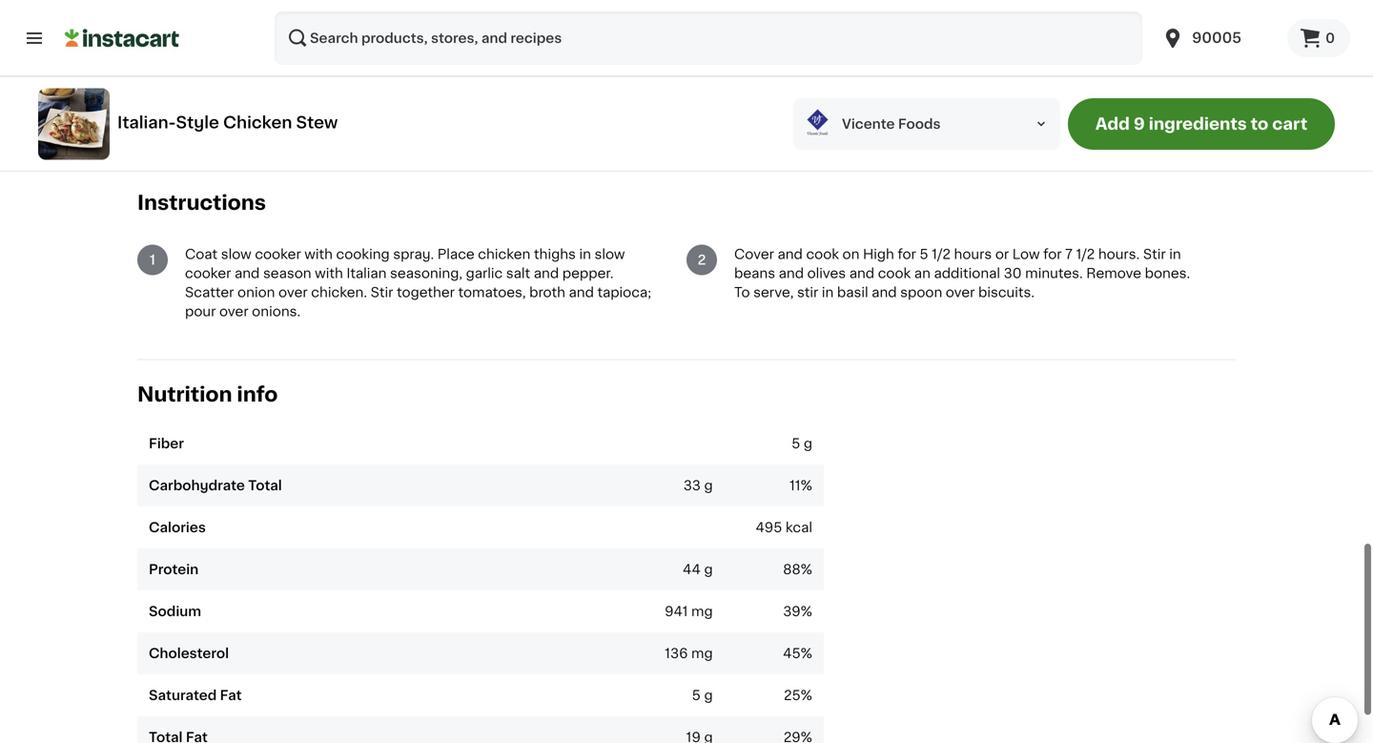 Task type: vqa. For each thing, say whether or not it's contained in the screenshot.
39
yes



Task type: locate. For each thing, give the bounding box(es) containing it.
1 vertical spatial with
[[315, 267, 343, 280]]

5 down 136 mg
[[692, 689, 701, 702]]

on
[[843, 248, 860, 261]]

olives inside 2 tablespoons quick-cooking tapioca 1 15-ounce can cannellini beans, drained and rinsed ½ cup sliced black pitted olives ½ cup fresh basil, torn into small pieces 6 large refrigerator biscuits, baked according to package directions
[[348, 40, 387, 53]]

to up ingredients. in the top left of the page
[[479, 78, 493, 91]]

5 g down 136 mg
[[692, 689, 713, 702]]

1 vertical spatial mg
[[692, 647, 713, 660]]

% up 45 %
[[801, 605, 813, 618]]

1 horizontal spatial 5
[[792, 437, 801, 450]]

% up 25 %
[[801, 647, 813, 660]]

thighs
[[534, 248, 576, 261]]

over down additional
[[946, 286, 975, 299]]

% down 45 %
[[801, 689, 813, 702]]

0 vertical spatial stir
[[1144, 248, 1166, 261]]

0 horizontal spatial 1/2
[[932, 248, 951, 261]]

hours.
[[1099, 248, 1140, 261]]

1/2 left hours
[[932, 248, 951, 261]]

1 horizontal spatial olives
[[808, 267, 846, 280]]

mg right the 941
[[692, 605, 713, 618]]

1 horizontal spatial 1/2
[[1077, 248, 1095, 261]]

5 g for saturated fat
[[692, 689, 713, 702]]

stir inside cover and cook on high for 5 1/2 hours or low for 7 1/2 hours. stir in beans and olives and cook an additional 30 minutes. remove bones. to serve, stir in basil and spoon over biscuits.
[[1144, 248, 1166, 261]]

season
[[263, 267, 312, 280]]

garlic
[[466, 267, 503, 280]]

in inside the coat slow cooker with cooking spray. place chicken thighs in slow cooker and season with italian seasoning, garlic salt and pepper. scatter onion over chicken. stir together tomatoes, broth and tapioca; pour over onions.
[[579, 248, 591, 261]]

5 up 11
[[792, 437, 801, 450]]

in up bones.
[[1170, 248, 1182, 261]]

39
[[783, 605, 801, 618]]

over down season on the top left
[[279, 286, 308, 299]]

g right 33
[[704, 479, 713, 492]]

cook left on
[[807, 248, 839, 261]]

5 up an
[[920, 248, 929, 261]]

1 horizontal spatial or
[[996, 248, 1009, 261]]

mg right 136
[[692, 647, 713, 660]]

slow up pepper.
[[595, 248, 625, 261]]

1 vertical spatial cook
[[878, 267, 911, 280]]

495 kcal
[[756, 521, 813, 534]]

0 vertical spatial mg
[[692, 605, 713, 618]]

total
[[248, 479, 282, 492]]

ingredients
[[1149, 116, 1247, 132]]

1 vertical spatial 5
[[792, 437, 801, 450]]

scatter
[[185, 286, 234, 299]]

5 g
[[792, 437, 813, 450], [692, 689, 713, 702]]

0 horizontal spatial in
[[579, 248, 591, 261]]

slow
[[221, 248, 252, 261], [595, 248, 625, 261]]

carbohydrate total
[[149, 479, 282, 492]]

g right 44
[[704, 563, 713, 576]]

5 % from the top
[[801, 689, 813, 702]]

stir down italian
[[371, 286, 393, 299]]

½ up 6
[[176, 59, 189, 72]]

over down onion
[[219, 305, 249, 318]]

with up season on the top left
[[305, 248, 333, 261]]

0 horizontal spatial 5
[[692, 689, 701, 702]]

cooking up the beans,
[[316, 2, 370, 15]]

3 % from the top
[[801, 605, 813, 618]]

slow right coat
[[221, 248, 252, 261]]

to inside button
[[1251, 116, 1269, 132]]

0 horizontal spatial olives
[[348, 40, 387, 53]]

and
[[448, 21, 473, 34], [778, 248, 803, 261], [235, 267, 260, 280], [534, 267, 559, 280], [779, 267, 804, 280], [850, 267, 875, 280], [569, 286, 594, 299], [872, 286, 897, 299]]

0 vertical spatial cup
[[193, 40, 218, 53]]

tablespoons
[[187, 2, 271, 15]]

6
[[176, 78, 184, 91]]

2 horizontal spatial over
[[946, 286, 975, 299]]

g down 136 mg
[[704, 689, 713, 702]]

1 inside 2 tablespoons quick-cooking tapioca 1 15-ounce can cannellini beans, drained and rinsed ½ cup sliced black pitted olives ½ cup fresh basil, torn into small pieces 6 large refrigerator biscuits, baked according to package directions
[[176, 21, 181, 34]]

calories
[[149, 521, 206, 534]]

0 horizontal spatial cooker
[[185, 267, 231, 280]]

onion
[[238, 286, 275, 299]]

beans
[[735, 267, 776, 280]]

and up onion
[[235, 267, 260, 280]]

olives inside cover and cook on high for 5 1/2 hours or low for 7 1/2 hours. stir in beans and olives and cook an additional 30 minutes. remove bones. to serve, stir in basil and spoon over biscuits.
[[808, 267, 846, 280]]

in up pepper.
[[579, 248, 591, 261]]

2 horizontal spatial 5
[[920, 248, 929, 261]]

cholesterol
[[149, 647, 229, 660]]

with
[[305, 248, 333, 261], [315, 267, 343, 280]]

cook down high
[[878, 267, 911, 280]]

0 vertical spatial 2
[[176, 2, 184, 15]]

for
[[1042, 112, 1057, 122], [898, 248, 917, 261], [1044, 248, 1062, 261]]

stir
[[1144, 248, 1166, 261], [371, 286, 393, 299]]

cup down 15-
[[193, 40, 218, 53]]

1 vertical spatial 2
[[698, 253, 706, 267]]

mg for 136 mg
[[692, 647, 713, 660]]

information
[[859, 112, 919, 122]]

cover
[[735, 248, 775, 261]]

to
[[479, 78, 493, 91], [303, 112, 314, 122], [670, 112, 681, 122], [1251, 116, 1269, 132]]

stir inside the coat slow cooker with cooking spray. place chicken thighs in slow cooker and season with italian seasoning, garlic salt and pepper. scatter onion over chicken. stir together tomatoes, broth and tapioca; pour over onions.
[[371, 286, 393, 299]]

fresh
[[221, 59, 256, 72]]

olives up the stir
[[808, 267, 846, 280]]

2 inside 2 tablespoons quick-cooking tapioca 1 15-ounce can cannellini beans, drained and rinsed ½ cup sliced black pitted olives ½ cup fresh basil, torn into small pieces 6 large refrigerator biscuits, baked according to package directions
[[176, 2, 184, 15]]

high
[[863, 248, 895, 261]]

cup
[[193, 40, 218, 53], [193, 59, 218, 72]]

bones.
[[1145, 267, 1191, 280]]

44
[[683, 563, 701, 576]]

2 mg from the top
[[692, 647, 713, 660]]

1 mg from the top
[[692, 605, 713, 618]]

or inside cover and cook on high for 5 1/2 hours or low for 7 1/2 hours. stir in beans and olives and cook an additional 30 minutes. remove bones. to serve, stir in basil and spoon over biscuits.
[[996, 248, 1009, 261]]

with up chicken. on the left of page
[[315, 267, 343, 280]]

place
[[438, 248, 475, 261]]

and up broth
[[534, 267, 559, 280]]

italian-style chicken stew
[[117, 114, 338, 131]]

1 horizontal spatial in
[[822, 286, 834, 299]]

for right here
[[1042, 112, 1057, 122]]

g up 11 %
[[804, 437, 813, 450]]

5
[[920, 248, 929, 261], [792, 437, 801, 450], [692, 689, 701, 702]]

1 left coat
[[150, 253, 155, 267]]

0 vertical spatial cooking
[[316, 2, 370, 15]]

can
[[250, 21, 275, 34]]

0 vertical spatial 5 g
[[792, 437, 813, 450]]

2 90005 button from the left
[[1162, 11, 1276, 65]]

1 horizontal spatial 5 g
[[792, 437, 813, 450]]

0 horizontal spatial cook
[[807, 248, 839, 261]]

0 vertical spatial 1
[[176, 21, 181, 34]]

0 horizontal spatial stir
[[371, 286, 393, 299]]

0 vertical spatial olives
[[348, 40, 387, 53]]

0 horizontal spatial slow
[[221, 248, 252, 261]]

1 vertical spatial ½
[[176, 59, 189, 72]]

pitted
[[304, 40, 345, 53]]

2 horizontal spatial in
[[1170, 248, 1182, 261]]

olives down the beans,
[[348, 40, 387, 53]]

% for 88
[[801, 563, 813, 576]]

2 vertical spatial 5
[[692, 689, 701, 702]]

0 horizontal spatial 5 g
[[692, 689, 713, 702]]

1 horizontal spatial stir
[[1144, 248, 1166, 261]]

1/2 right 7
[[1077, 248, 1095, 261]]

or left the vicente foods image
[[789, 112, 800, 122]]

% for 45
[[801, 647, 813, 660]]

and down pepper.
[[569, 286, 594, 299]]

1 cup from the top
[[193, 40, 218, 53]]

1 vertical spatial 5 g
[[692, 689, 713, 702]]

0 button
[[1288, 19, 1351, 57]]

cooker up scatter at the left top of the page
[[185, 267, 231, 280]]

0 horizontal spatial 2
[[176, 2, 184, 15]]

or up 30 at the top of the page
[[996, 248, 1009, 261]]

0 vertical spatial or
[[789, 112, 800, 122]]

additional
[[934, 267, 1001, 280]]

to left cart
[[1251, 116, 1269, 132]]

cooker up season on the top left
[[255, 248, 301, 261]]

in right the stir
[[822, 286, 834, 299]]

is
[[955, 112, 964, 122]]

1 horizontal spatial 2
[[698, 253, 706, 267]]

chicken.
[[311, 286, 367, 299]]

instructions
[[137, 193, 266, 213]]

g for 25 %
[[704, 689, 713, 702]]

that
[[373, 112, 394, 122]]

2 left tablespoons
[[176, 2, 184, 15]]

foods
[[898, 117, 941, 131]]

cooking up italian
[[336, 248, 390, 261]]

2
[[176, 2, 184, 15], [698, 253, 706, 267]]

1 vertical spatial cooking
[[336, 248, 390, 261]]

1 vertical spatial stir
[[371, 286, 393, 299]]

1 left 15-
[[176, 21, 181, 34]]

1 vertical spatial or
[[996, 248, 1009, 261]]

0 vertical spatial 5
[[920, 248, 929, 261]]

5 g up 11 %
[[792, 437, 813, 450]]

2 left the cover on the right top of page
[[698, 253, 706, 267]]

2 cup from the top
[[193, 59, 218, 72]]

olives
[[348, 40, 387, 53], [808, 267, 846, 280]]

add
[[1096, 116, 1130, 132]]

0 horizontal spatial 1
[[150, 253, 155, 267]]

stir up bones.
[[1144, 248, 1166, 261]]

1 horizontal spatial slow
[[595, 248, 625, 261]]

0 vertical spatial with
[[305, 248, 333, 261]]

None search field
[[275, 11, 1143, 65]]

% for 25
[[801, 689, 813, 702]]

remove
[[1087, 267, 1142, 280]]

sodium
[[149, 605, 201, 618]]

45
[[783, 647, 801, 660]]

1 vertical spatial olives
[[808, 267, 846, 280]]

% down kcal
[[801, 563, 813, 576]]

over inside cover and cook on high for 5 1/2 hours or low for 7 1/2 hours. stir in beans and olives and cook an additional 30 minutes. remove bones. to serve, stir in basil and spoon over biscuits.
[[946, 286, 975, 299]]

7
[[1066, 248, 1073, 261]]

stir
[[797, 286, 819, 299]]

nutrition info
[[137, 385, 278, 405]]

0 vertical spatial ½
[[176, 40, 189, 53]]

to left "confirm"
[[670, 112, 681, 122]]

% up kcal
[[801, 479, 813, 492]]

2 % from the top
[[801, 563, 813, 576]]

cup up large
[[193, 59, 218, 72]]

minutes.
[[1026, 267, 1083, 280]]

and right the cover on the right top of page
[[778, 248, 803, 261]]

for up an
[[898, 248, 917, 261]]

1 % from the top
[[801, 479, 813, 492]]

1 horizontal spatial cooker
[[255, 248, 301, 261]]

1 vertical spatial cup
[[193, 59, 218, 72]]

25
[[784, 689, 801, 702]]

9
[[1134, 116, 1145, 132]]

info
[[237, 385, 278, 405]]

pepper.
[[563, 267, 614, 280]]

and left rinsed
[[448, 21, 473, 34]]

drained
[[393, 21, 444, 34]]

%
[[801, 479, 813, 492], [801, 563, 813, 576], [801, 605, 813, 618], [801, 647, 813, 660], [801, 689, 813, 702]]

1 horizontal spatial cook
[[878, 267, 911, 280]]

mg for 941 mg
[[692, 605, 713, 618]]

and up "basil"
[[850, 267, 875, 280]]

low
[[1013, 248, 1040, 261]]

product
[[569, 112, 610, 122]]

½ down 15-
[[176, 40, 189, 53]]

1 horizontal spatial 1
[[176, 21, 181, 34]]

4 % from the top
[[801, 647, 813, 660]]

g for 88 %
[[704, 563, 713, 576]]



Task type: describe. For each thing, give the bounding box(es) containing it.
39 %
[[783, 605, 813, 618]]

nutritional
[[803, 112, 856, 122]]

1 vertical spatial 1
[[150, 253, 155, 267]]

33 g
[[684, 479, 713, 492]]

fat
[[220, 689, 242, 702]]

2 for 2
[[698, 253, 706, 267]]

0 horizontal spatial or
[[789, 112, 800, 122]]

hours
[[954, 248, 992, 261]]

rinsed
[[476, 21, 518, 34]]

11 %
[[790, 479, 813, 492]]

serve,
[[754, 286, 794, 299]]

136
[[665, 647, 688, 660]]

cannellini
[[278, 21, 342, 34]]

5 for fiber
[[792, 437, 801, 450]]

stew
[[296, 114, 338, 131]]

make
[[316, 112, 345, 122]]

here
[[1016, 112, 1040, 122]]

instacart logo image
[[65, 27, 179, 50]]

tapioca;
[[598, 286, 651, 299]]

seasoning,
[[390, 267, 463, 280]]

items
[[271, 112, 300, 122]]

2 ½ from the top
[[176, 59, 189, 72]]

spray.
[[393, 248, 434, 261]]

nutrition
[[137, 385, 232, 405]]

please review suggested items to make sure that they match ingredients. consult product packaging to confirm any dietary or nutritional information which is provided here for convenience only.
[[137, 112, 1155, 122]]

biscuits.
[[979, 286, 1035, 299]]

olives for and
[[808, 267, 846, 280]]

basil,
[[259, 59, 294, 72]]

match
[[424, 112, 457, 122]]

2 slow from the left
[[595, 248, 625, 261]]

tapioca
[[373, 2, 423, 15]]

carbohydrate
[[149, 479, 245, 492]]

black
[[265, 40, 301, 53]]

tomatoes,
[[458, 286, 526, 299]]

suggested
[[212, 112, 268, 122]]

packaging
[[613, 112, 668, 122]]

cover and cook on high for 5 1/2 hours or low for 7 1/2 hours. stir in beans and olives and cook an additional 30 minutes. remove bones. to serve, stir in basil and spoon over biscuits.
[[735, 248, 1191, 299]]

kcal
[[786, 521, 813, 534]]

cooking inside 2 tablespoons quick-cooking tapioca 1 15-ounce can cannellini beans, drained and rinsed ½ cup sliced black pitted olives ½ cup fresh basil, torn into small pieces 6 large refrigerator biscuits, baked according to package directions
[[316, 2, 370, 15]]

941
[[665, 605, 688, 618]]

they
[[397, 112, 421, 122]]

fiber
[[149, 437, 184, 450]]

convenience
[[1060, 112, 1127, 122]]

baked
[[363, 78, 405, 91]]

cooking inside the coat slow cooker with cooking spray. place chicken thighs in slow cooker and season with italian seasoning, garlic salt and pepper. scatter onion over chicken. stir together tomatoes, broth and tapioca; pour over onions.
[[336, 248, 390, 261]]

beans,
[[345, 21, 390, 34]]

g for 11 %
[[704, 479, 713, 492]]

1 ½ from the top
[[176, 40, 189, 53]]

quick-
[[274, 2, 316, 15]]

5 inside cover and cook on high for 5 1/2 hours or low for 7 1/2 hours. stir in beans and olives and cook an additional 30 minutes. remove bones. to serve, stir in basil and spoon over biscuits.
[[920, 248, 929, 261]]

88 %
[[783, 563, 813, 576]]

italian-
[[117, 114, 176, 131]]

style
[[176, 114, 219, 131]]

495
[[756, 521, 783, 534]]

salt
[[506, 267, 531, 280]]

% for 39
[[801, 605, 813, 618]]

only.
[[1130, 112, 1155, 122]]

1 90005 button from the left
[[1151, 11, 1288, 65]]

% for 11
[[801, 479, 813, 492]]

sure
[[348, 112, 370, 122]]

1 slow from the left
[[221, 248, 252, 261]]

5 g for fiber
[[792, 437, 813, 450]]

and right "basil"
[[872, 286, 897, 299]]

biscuits,
[[304, 78, 360, 91]]

sliced
[[221, 40, 261, 53]]

small
[[357, 59, 392, 72]]

review
[[175, 112, 209, 122]]

pieces
[[396, 59, 441, 72]]

and inside 2 tablespoons quick-cooking tapioca 1 15-ounce can cannellini beans, drained and rinsed ½ cup sliced black pitted olives ½ cup fresh basil, torn into small pieces 6 large refrigerator biscuits, baked according to package directions
[[448, 21, 473, 34]]

0 vertical spatial cooker
[[255, 248, 301, 261]]

to inside 2 tablespoons quick-cooking tapioca 1 15-ounce can cannellini beans, drained and rinsed ½ cup sliced black pitted olives ½ cup fresh basil, torn into small pieces 6 large refrigerator biscuits, baked according to package directions
[[479, 78, 493, 91]]

onions.
[[252, 305, 301, 318]]

directions
[[557, 78, 624, 91]]

saturated
[[149, 689, 217, 702]]

vicente foods image
[[801, 107, 835, 141]]

add 9 ingredients to cart button
[[1068, 98, 1336, 150]]

large
[[188, 78, 221, 91]]

saturated fat
[[149, 689, 242, 702]]

90005
[[1192, 31, 1242, 45]]

Search field
[[275, 11, 1143, 65]]

ingredients.
[[460, 112, 522, 122]]

2 for 2 tablespoons quick-cooking tapioca 1 15-ounce can cannellini beans, drained and rinsed ½ cup sliced black pitted olives ½ cup fresh basil, torn into small pieces 6 large refrigerator biscuits, baked according to package directions
[[176, 2, 184, 15]]

coat slow cooker with cooking spray. place chicken thighs in slow cooker and season with italian seasoning, garlic salt and pepper. scatter onion over chicken. stir together tomatoes, broth and tapioca; pour over onions.
[[185, 248, 651, 318]]

0
[[1326, 31, 1336, 45]]

which
[[922, 112, 953, 122]]

1 vertical spatial cooker
[[185, 267, 231, 280]]

for left 7
[[1044, 248, 1062, 261]]

olives for pitted
[[348, 40, 387, 53]]

0 vertical spatial cook
[[807, 248, 839, 261]]

2 1/2 from the left
[[1077, 248, 1095, 261]]

italian
[[347, 267, 387, 280]]

package
[[496, 78, 553, 91]]

11
[[790, 479, 801, 492]]

together
[[397, 286, 455, 299]]

broth
[[530, 286, 566, 299]]

any
[[727, 112, 747, 122]]

consult
[[525, 112, 566, 122]]

dietary
[[749, 112, 787, 122]]

5 for saturated fat
[[692, 689, 701, 702]]

0 horizontal spatial over
[[219, 305, 249, 318]]

basil
[[837, 286, 869, 299]]

1 1/2 from the left
[[932, 248, 951, 261]]

1 horizontal spatial over
[[279, 286, 308, 299]]

941 mg
[[665, 605, 713, 618]]

and up the stir
[[779, 267, 804, 280]]

136 mg
[[665, 647, 713, 660]]

spoon
[[901, 286, 943, 299]]

to left make
[[303, 112, 314, 122]]

confirm
[[684, 112, 725, 122]]

protein
[[149, 563, 199, 576]]

coat
[[185, 248, 218, 261]]

30
[[1004, 267, 1022, 280]]



